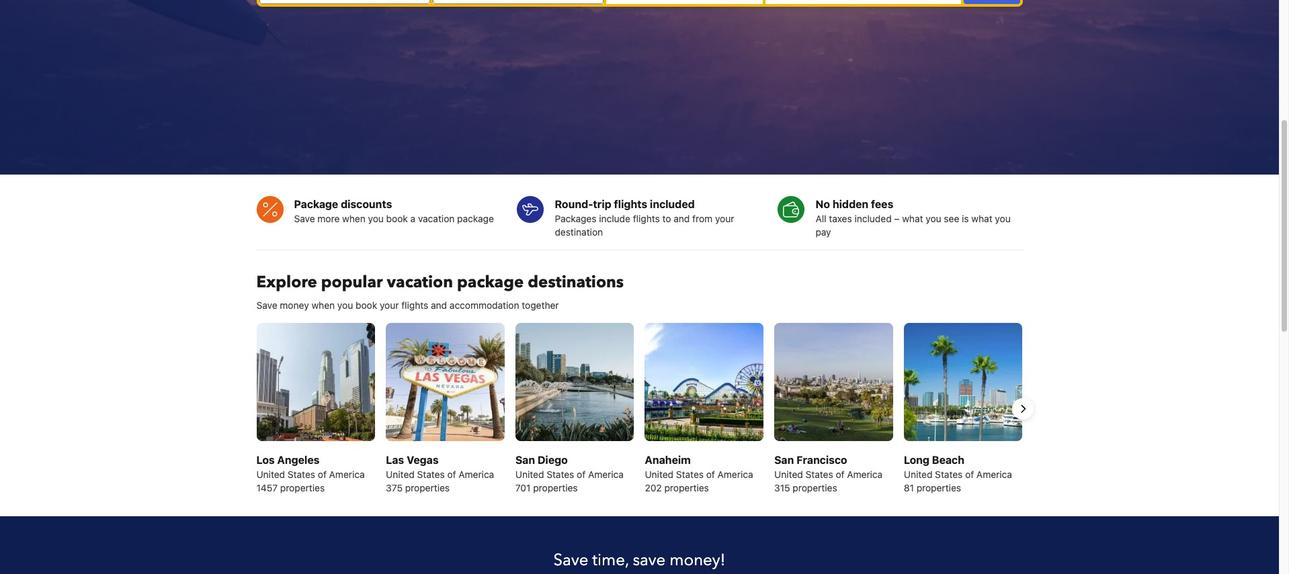 Task type: describe. For each thing, give the bounding box(es) containing it.
san francisco united states of america 315 properties
[[774, 455, 883, 494]]

hidden
[[833, 198, 868, 210]]

your for package
[[380, 300, 399, 311]]

all
[[816, 213, 826, 224]]

round-
[[555, 198, 593, 210]]

your for included
[[715, 213, 734, 224]]

diego
[[538, 455, 568, 467]]

81
[[904, 483, 914, 494]]

pay
[[816, 226, 831, 238]]

united for las vegas
[[386, 469, 415, 481]]

long
[[904, 455, 929, 467]]

destination
[[555, 226, 603, 238]]

1457
[[256, 483, 278, 494]]

fees
[[871, 198, 893, 210]]

included inside no hidden fees all taxes included – what you see is what you pay
[[855, 213, 892, 224]]

los angeles united states of america 1457 properties
[[256, 455, 365, 494]]

taxes
[[829, 213, 852, 224]]

include
[[599, 213, 630, 224]]

states for las vegas
[[417, 469, 445, 481]]

included inside 'round-trip flights included packages include flights to and from your destination'
[[650, 198, 695, 210]]

book inside explore popular vacation package destinations save money when you book your flights and accommodation together
[[356, 300, 377, 311]]

save
[[633, 550, 666, 572]]

book inside package discounts save more when you book a vacation package
[[386, 213, 408, 224]]

0 vertical spatial flights
[[614, 198, 647, 210]]

explore popular vacation package destinations region
[[246, 323, 1033, 496]]

and inside explore popular vacation package destinations save money when you book your flights and accommodation together
[[431, 300, 447, 311]]

discounts
[[341, 198, 392, 210]]

properties for san francisco
[[793, 483, 837, 494]]

america for los angeles
[[329, 469, 365, 481]]

properties for long beach
[[917, 483, 961, 494]]

francisco
[[797, 455, 847, 467]]

when inside explore popular vacation package destinations save money when you book your flights and accommodation together
[[311, 300, 335, 311]]

las
[[386, 455, 404, 467]]

you left 'see'
[[926, 213, 941, 224]]

properties for los angeles
[[280, 483, 325, 494]]

more
[[317, 213, 340, 224]]

375
[[386, 483, 403, 494]]

together
[[522, 300, 559, 311]]

beach
[[932, 455, 964, 467]]

america for las vegas
[[459, 469, 494, 481]]

explore
[[256, 271, 317, 294]]

202
[[645, 483, 662, 494]]

time,
[[592, 550, 629, 572]]

san for san francisco
[[774, 455, 794, 467]]

package discounts save more when you book a vacation package
[[294, 198, 494, 224]]

united for long beach
[[904, 469, 932, 481]]

701
[[515, 483, 531, 494]]

properties inside anaheim united states of america 202 properties
[[664, 483, 709, 494]]

properties for las vegas
[[405, 483, 450, 494]]

money!
[[670, 550, 725, 572]]

and inside 'round-trip flights included packages include flights to and from your destination'
[[674, 213, 690, 224]]



Task type: locate. For each thing, give the bounding box(es) containing it.
1 horizontal spatial your
[[715, 213, 734, 224]]

america inside "san francisco united states of america 315 properties"
[[847, 469, 883, 481]]

5 properties from the left
[[793, 483, 837, 494]]

properties down vegas
[[405, 483, 450, 494]]

states down beach
[[935, 469, 963, 481]]

315
[[774, 483, 790, 494]]

0 horizontal spatial included
[[650, 198, 695, 210]]

2 united from the left
[[386, 469, 415, 481]]

round-trip flights included packages include flights to and from your destination
[[555, 198, 734, 238]]

of inside los angeles united states of america 1457 properties
[[318, 469, 327, 481]]

of inside las vegas united states of america 375 properties
[[447, 469, 456, 481]]

4 of from the left
[[706, 469, 715, 481]]

properties down diego
[[533, 483, 578, 494]]

2 horizontal spatial save
[[553, 550, 588, 572]]

states down the anaheim
[[676, 469, 704, 481]]

1 horizontal spatial included
[[855, 213, 892, 224]]

of for san francisco
[[836, 469, 844, 481]]

you down popular
[[337, 300, 353, 311]]

save time, save money!
[[553, 550, 725, 572]]

you down discounts
[[368, 213, 384, 224]]

of
[[318, 469, 327, 481], [447, 469, 456, 481], [577, 469, 586, 481], [706, 469, 715, 481], [836, 469, 844, 481], [965, 469, 974, 481]]

0 horizontal spatial when
[[311, 300, 335, 311]]

1 san from the left
[[515, 455, 535, 467]]

and right to
[[674, 213, 690, 224]]

properties inside long beach united states of america 81 properties
[[917, 483, 961, 494]]

of for san diego
[[577, 469, 586, 481]]

see
[[944, 213, 959, 224]]

1 what from the left
[[902, 213, 923, 224]]

america inside los angeles united states of america 1457 properties
[[329, 469, 365, 481]]

san inside san diego united states of america 701 properties
[[515, 455, 535, 467]]

you
[[368, 213, 384, 224], [926, 213, 941, 224], [995, 213, 1011, 224], [337, 300, 353, 311]]

when down discounts
[[342, 213, 365, 224]]

america inside long beach united states of america 81 properties
[[976, 469, 1012, 481]]

2 of from the left
[[447, 469, 456, 481]]

you inside package discounts save more when you book a vacation package
[[368, 213, 384, 224]]

san up 315
[[774, 455, 794, 467]]

no hidden fees all taxes included – what you see is what you pay
[[816, 198, 1011, 238]]

explore popular vacation package destinations save money when you book your flights and accommodation together
[[256, 271, 624, 311]]

states inside los angeles united states of america 1457 properties
[[288, 469, 315, 481]]

properties down beach
[[917, 483, 961, 494]]

6 states from the left
[[935, 469, 963, 481]]

flights
[[614, 198, 647, 210], [633, 213, 660, 224], [401, 300, 428, 311]]

vacation down 'a' on the left top of page
[[387, 271, 453, 294]]

when inside package discounts save more when you book a vacation package
[[342, 213, 365, 224]]

2 package from the top
[[457, 271, 524, 294]]

2 san from the left
[[774, 455, 794, 467]]

package right 'a' on the left top of page
[[457, 213, 494, 224]]

a
[[410, 213, 415, 224]]

3 united from the left
[[515, 469, 544, 481]]

4 states from the left
[[676, 469, 704, 481]]

1 package from the top
[[457, 213, 494, 224]]

0 vertical spatial save
[[294, 213, 315, 224]]

0 horizontal spatial san
[[515, 455, 535, 467]]

included
[[650, 198, 695, 210], [855, 213, 892, 224]]

your down popular
[[380, 300, 399, 311]]

0 vertical spatial vacation
[[418, 213, 455, 224]]

0 vertical spatial package
[[457, 213, 494, 224]]

when
[[342, 213, 365, 224], [311, 300, 335, 311]]

states
[[288, 469, 315, 481], [417, 469, 445, 481], [547, 469, 574, 481], [676, 469, 704, 481], [805, 469, 833, 481], [935, 469, 963, 481]]

your inside explore popular vacation package destinations save money when you book your flights and accommodation together
[[380, 300, 399, 311]]

united up 1457
[[256, 469, 285, 481]]

–
[[894, 213, 900, 224]]

america inside las vegas united states of america 375 properties
[[459, 469, 494, 481]]

0 horizontal spatial and
[[431, 300, 447, 311]]

of for las vegas
[[447, 469, 456, 481]]

united for los angeles
[[256, 469, 285, 481]]

when right "money" on the bottom left
[[311, 300, 335, 311]]

united down the long
[[904, 469, 932, 481]]

1 vertical spatial book
[[356, 300, 377, 311]]

package inside explore popular vacation package destinations save money when you book your flights and accommodation together
[[457, 271, 524, 294]]

properties
[[280, 483, 325, 494], [405, 483, 450, 494], [533, 483, 578, 494], [664, 483, 709, 494], [793, 483, 837, 494], [917, 483, 961, 494]]

1 united from the left
[[256, 469, 285, 481]]

6 united from the left
[[904, 469, 932, 481]]

3 properties from the left
[[533, 483, 578, 494]]

united inside san diego united states of america 701 properties
[[515, 469, 544, 481]]

united inside "san francisco united states of america 315 properties"
[[774, 469, 803, 481]]

states for san francisco
[[805, 469, 833, 481]]

save inside package discounts save more when you book a vacation package
[[294, 213, 315, 224]]

you inside explore popular vacation package destinations save money when you book your flights and accommodation together
[[337, 300, 353, 311]]

long beach united states of america 81 properties
[[904, 455, 1012, 494]]

united for san diego
[[515, 469, 544, 481]]

package
[[294, 198, 338, 210]]

0 horizontal spatial book
[[356, 300, 377, 311]]

2 states from the left
[[417, 469, 445, 481]]

5 states from the left
[[805, 469, 833, 481]]

los
[[256, 455, 275, 467]]

included up to
[[650, 198, 695, 210]]

3 states from the left
[[547, 469, 574, 481]]

states inside long beach united states of america 81 properties
[[935, 469, 963, 481]]

united up 701
[[515, 469, 544, 481]]

states for los angeles
[[288, 469, 315, 481]]

las vegas united states of america 375 properties
[[386, 455, 494, 494]]

what
[[902, 213, 923, 224], [971, 213, 992, 224]]

2 vertical spatial save
[[553, 550, 588, 572]]

1 properties from the left
[[280, 483, 325, 494]]

san for san diego
[[515, 455, 535, 467]]

book down popular
[[356, 300, 377, 311]]

0 vertical spatial book
[[386, 213, 408, 224]]

america for san francisco
[[847, 469, 883, 481]]

san left diego
[[515, 455, 535, 467]]

book
[[386, 213, 408, 224], [356, 300, 377, 311]]

and
[[674, 213, 690, 224], [431, 300, 447, 311]]

is
[[962, 213, 969, 224]]

vacation inside package discounts save more when you book a vacation package
[[418, 213, 455, 224]]

san diego united states of america 701 properties
[[515, 455, 624, 494]]

trip
[[593, 198, 611, 210]]

of inside san diego united states of america 701 properties
[[577, 469, 586, 481]]

0 vertical spatial your
[[715, 213, 734, 224]]

1 horizontal spatial book
[[386, 213, 408, 224]]

united inside anaheim united states of america 202 properties
[[645, 469, 673, 481]]

vacation inside explore popular vacation package destinations save money when you book your flights and accommodation together
[[387, 271, 453, 294]]

1 states from the left
[[288, 469, 315, 481]]

included down fees
[[855, 213, 892, 224]]

no
[[816, 198, 830, 210]]

3 of from the left
[[577, 469, 586, 481]]

2 properties from the left
[[405, 483, 450, 494]]

save
[[294, 213, 315, 224], [256, 300, 277, 311], [553, 550, 588, 572]]

vegas
[[407, 455, 439, 467]]

united
[[256, 469, 285, 481], [386, 469, 415, 481], [515, 469, 544, 481], [645, 469, 673, 481], [774, 469, 803, 481], [904, 469, 932, 481]]

accommodation
[[450, 300, 519, 311]]

1 vertical spatial flights
[[633, 213, 660, 224]]

3 america from the left
[[588, 469, 624, 481]]

5 united from the left
[[774, 469, 803, 481]]

package
[[457, 213, 494, 224], [457, 271, 524, 294]]

states down vegas
[[417, 469, 445, 481]]

states down francisco
[[805, 469, 833, 481]]

of inside "san francisco united states of america 315 properties"
[[836, 469, 844, 481]]

properties inside "san francisco united states of america 315 properties"
[[793, 483, 837, 494]]

your
[[715, 213, 734, 224], [380, 300, 399, 311]]

1 vertical spatial package
[[457, 271, 524, 294]]

from
[[692, 213, 713, 224]]

united up 315
[[774, 469, 803, 481]]

america for san diego
[[588, 469, 624, 481]]

1 horizontal spatial when
[[342, 213, 365, 224]]

san
[[515, 455, 535, 467], [774, 455, 794, 467]]

properties inside san diego united states of america 701 properties
[[533, 483, 578, 494]]

united up the 202
[[645, 469, 673, 481]]

package inside package discounts save more when you book a vacation package
[[457, 213, 494, 224]]

0 horizontal spatial save
[[256, 300, 277, 311]]

to
[[662, 213, 671, 224]]

5 of from the left
[[836, 469, 844, 481]]

1 horizontal spatial and
[[674, 213, 690, 224]]

1 vertical spatial when
[[311, 300, 335, 311]]

4 properties from the left
[[664, 483, 709, 494]]

next image
[[1014, 401, 1031, 417]]

of for los angeles
[[318, 469, 327, 481]]

2 america from the left
[[459, 469, 494, 481]]

1 america from the left
[[329, 469, 365, 481]]

save inside explore popular vacation package destinations save money when you book your flights and accommodation together
[[256, 300, 277, 311]]

united up 375
[[386, 469, 415, 481]]

money
[[280, 300, 309, 311]]

what right is
[[971, 213, 992, 224]]

packages
[[555, 213, 596, 224]]

4 united from the left
[[645, 469, 673, 481]]

anaheim
[[645, 455, 691, 467]]

you right is
[[995, 213, 1011, 224]]

1 vertical spatial included
[[855, 213, 892, 224]]

your inside 'round-trip flights included packages include flights to and from your destination'
[[715, 213, 734, 224]]

0 vertical spatial and
[[674, 213, 690, 224]]

1 horizontal spatial san
[[774, 455, 794, 467]]

states inside san diego united states of america 701 properties
[[547, 469, 574, 481]]

5 america from the left
[[847, 469, 883, 481]]

properties down angeles
[[280, 483, 325, 494]]

package up accommodation
[[457, 271, 524, 294]]

2 vertical spatial flights
[[401, 300, 428, 311]]

vacation
[[418, 213, 455, 224], [387, 271, 453, 294]]

angeles
[[277, 455, 319, 467]]

states for long beach
[[935, 469, 963, 481]]

1 vertical spatial your
[[380, 300, 399, 311]]

san inside "san francisco united states of america 315 properties"
[[774, 455, 794, 467]]

what right –
[[902, 213, 923, 224]]

and left accommodation
[[431, 300, 447, 311]]

america
[[329, 469, 365, 481], [459, 469, 494, 481], [588, 469, 624, 481], [718, 469, 753, 481], [847, 469, 883, 481], [976, 469, 1012, 481]]

properties for san diego
[[533, 483, 578, 494]]

save left time,
[[553, 550, 588, 572]]

properties inside los angeles united states of america 1457 properties
[[280, 483, 325, 494]]

states down angeles
[[288, 469, 315, 481]]

popular
[[321, 271, 383, 294]]

properties down francisco
[[793, 483, 837, 494]]

united inside los angeles united states of america 1457 properties
[[256, 469, 285, 481]]

1 horizontal spatial what
[[971, 213, 992, 224]]

anaheim united states of america 202 properties
[[645, 455, 753, 494]]

save left "money" on the bottom left
[[256, 300, 277, 311]]

states inside las vegas united states of america 375 properties
[[417, 469, 445, 481]]

0 horizontal spatial your
[[380, 300, 399, 311]]

of for long beach
[[965, 469, 974, 481]]

america inside anaheim united states of america 202 properties
[[718, 469, 753, 481]]

america for long beach
[[976, 469, 1012, 481]]

of inside long beach united states of america 81 properties
[[965, 469, 974, 481]]

1 vertical spatial and
[[431, 300, 447, 311]]

6 properties from the left
[[917, 483, 961, 494]]

america inside san diego united states of america 701 properties
[[588, 469, 624, 481]]

6 america from the left
[[976, 469, 1012, 481]]

vacation right 'a' on the left top of page
[[418, 213, 455, 224]]

1 horizontal spatial save
[[294, 213, 315, 224]]

6 of from the left
[[965, 469, 974, 481]]

properties inside las vegas united states of america 375 properties
[[405, 483, 450, 494]]

flights inside explore popular vacation package destinations save money when you book your flights and accommodation together
[[401, 300, 428, 311]]

destinations
[[528, 271, 624, 294]]

book left 'a' on the left top of page
[[386, 213, 408, 224]]

0 vertical spatial when
[[342, 213, 365, 224]]

states down diego
[[547, 469, 574, 481]]

0 horizontal spatial what
[[902, 213, 923, 224]]

1 vertical spatial vacation
[[387, 271, 453, 294]]

save down "package"
[[294, 213, 315, 224]]

united inside long beach united states of america 81 properties
[[904, 469, 932, 481]]

your right from
[[715, 213, 734, 224]]

states inside "san francisco united states of america 315 properties"
[[805, 469, 833, 481]]

2 what from the left
[[971, 213, 992, 224]]

4 america from the left
[[718, 469, 753, 481]]

united inside las vegas united states of america 375 properties
[[386, 469, 415, 481]]

properties right the 202
[[664, 483, 709, 494]]

0 vertical spatial included
[[650, 198, 695, 210]]

1 vertical spatial save
[[256, 300, 277, 311]]

of inside anaheim united states of america 202 properties
[[706, 469, 715, 481]]

states inside anaheim united states of america 202 properties
[[676, 469, 704, 481]]

1 of from the left
[[318, 469, 327, 481]]

united for san francisco
[[774, 469, 803, 481]]

states for san diego
[[547, 469, 574, 481]]



Task type: vqa. For each thing, say whether or not it's contained in the screenshot.
America in LONG BEACH UNITED STATES OF AMERICA 81 PROPERTIES
yes



